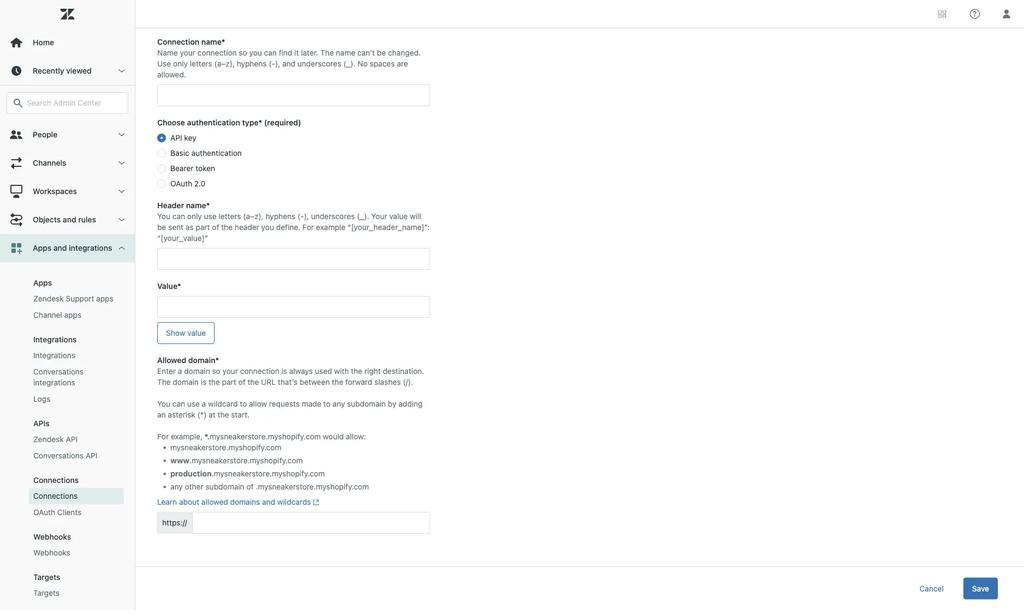 Task type: describe. For each thing, give the bounding box(es) containing it.
channels
[[33, 159, 66, 168]]

none search field inside "primary" 'element'
[[1, 92, 134, 114]]

logs link
[[29, 391, 124, 408]]

apps for apps element
[[33, 279, 52, 288]]

recently viewed
[[33, 66, 92, 75]]

connections link
[[29, 489, 124, 505]]

oauth
[[33, 509, 55, 518]]

oauth clients element
[[33, 508, 82, 519]]

integrations link
[[29, 348, 124, 364]]

people
[[33, 130, 57, 139]]

zendesk for zendesk api
[[33, 435, 64, 444]]

tree inside "primary" 'element'
[[0, 121, 135, 611]]

Search Admin Center field
[[27, 98, 121, 108]]

channels button
[[0, 149, 135, 177]]

1 targets element from the top
[[33, 574, 60, 583]]

recently viewed button
[[0, 57, 135, 85]]

apps and integrations
[[33, 244, 112, 253]]

1 webhooks from the top
[[33, 533, 71, 542]]

channel apps
[[33, 311, 81, 320]]

1 horizontal spatial apps
[[96, 295, 113, 304]]

primary element
[[0, 0, 135, 611]]

zendesk api link
[[29, 432, 124, 448]]

apps for apps and integrations
[[33, 244, 51, 253]]

apis element
[[33, 420, 50, 429]]

oauth clients link
[[29, 505, 124, 521]]

zendesk for zendesk support apps
[[33, 295, 64, 304]]

integrations inside conversations integrations
[[33, 379, 75, 388]]

workspaces button
[[0, 177, 135, 206]]

webhooks inside "webhooks" link
[[33, 549, 70, 558]]

zendesk products image
[[939, 10, 946, 18]]

rules
[[78, 215, 96, 224]]

0 horizontal spatial apps
[[64, 311, 81, 320]]

apps element
[[33, 279, 52, 288]]

integrations inside apps and integrations dropdown button
[[69, 244, 112, 253]]

zendesk support apps
[[33, 295, 113, 304]]

recently
[[33, 66, 64, 75]]

2 webhooks element from the top
[[33, 548, 70, 559]]

conversations api
[[33, 452, 97, 461]]

conversations for api
[[33, 452, 84, 461]]

channel apps element
[[33, 310, 81, 321]]

logs element
[[33, 394, 50, 405]]

zendesk support apps element
[[33, 294, 113, 305]]

objects and rules
[[33, 215, 96, 224]]

home button
[[0, 28, 135, 57]]

1 connections element from the top
[[33, 476, 79, 485]]



Task type: locate. For each thing, give the bounding box(es) containing it.
integrations down the channel apps element
[[33, 336, 77, 345]]

2 targets element from the top
[[33, 589, 60, 600]]

targets element up "targets" link
[[33, 574, 60, 583]]

workspaces
[[33, 187, 77, 196]]

apps inside group
[[33, 279, 52, 288]]

tree item inside "primary" 'element'
[[0, 234, 135, 611]]

2 conversations from the top
[[33, 452, 84, 461]]

targets up "targets" link
[[33, 574, 60, 583]]

0 vertical spatial apps
[[96, 295, 113, 304]]

1 vertical spatial webhooks
[[33, 549, 70, 558]]

0 vertical spatial webhooks
[[33, 533, 71, 542]]

1 vertical spatial connections
[[33, 492, 78, 501]]

0 vertical spatial connections
[[33, 476, 79, 485]]

viewed
[[66, 66, 92, 75]]

tree
[[0, 121, 135, 611]]

integrations up logs
[[33, 379, 75, 388]]

apps down objects
[[33, 244, 51, 253]]

and down objects and rules
[[53, 244, 67, 253]]

1 vertical spatial and
[[53, 244, 67, 253]]

api down zendesk api link
[[86, 452, 97, 461]]

apps and integrations button
[[0, 234, 135, 263]]

1 vertical spatial integrations element
[[33, 351, 75, 361]]

1 targets from the top
[[33, 574, 60, 583]]

help image
[[970, 9, 980, 19]]

and inside tree item
[[53, 244, 67, 253]]

0 vertical spatial conversations
[[33, 368, 84, 377]]

1 vertical spatial integrations
[[33, 351, 75, 360]]

oauth clients
[[33, 509, 82, 518]]

1 zendesk from the top
[[33, 295, 64, 304]]

conversations api element
[[33, 451, 97, 462]]

apps right support at the left
[[96, 295, 113, 304]]

0 vertical spatial apps
[[33, 244, 51, 253]]

connections element up oauth clients
[[33, 491, 78, 502]]

targets link
[[29, 586, 124, 602]]

and for apps
[[53, 244, 67, 253]]

objects and rules button
[[0, 206, 135, 234]]

1 connections from the top
[[33, 476, 79, 485]]

1 vertical spatial connections element
[[33, 491, 78, 502]]

channel apps link
[[29, 307, 124, 324]]

objects
[[33, 215, 61, 224]]

apps up channel
[[33, 279, 52, 288]]

integrations element up conversations integrations
[[33, 351, 75, 361]]

connections element
[[33, 476, 79, 485], [33, 491, 78, 502]]

1 vertical spatial webhooks element
[[33, 548, 70, 559]]

0 vertical spatial zendesk
[[33, 295, 64, 304]]

support
[[66, 295, 94, 304]]

2 integrations element from the top
[[33, 351, 75, 361]]

integrations down rules
[[69, 244, 112, 253]]

zendesk api element
[[33, 435, 78, 446]]

apps down zendesk support apps element
[[64, 311, 81, 320]]

api up conversations api link
[[66, 435, 78, 444]]

0 vertical spatial and
[[63, 215, 76, 224]]

0 vertical spatial connections element
[[33, 476, 79, 485]]

clients
[[57, 509, 82, 518]]

0 vertical spatial webhooks element
[[33, 533, 71, 542]]

conversations api link
[[29, 448, 124, 465]]

and
[[63, 215, 76, 224], [53, 244, 67, 253]]

1 vertical spatial conversations
[[33, 452, 84, 461]]

0 vertical spatial integrations element
[[33, 336, 77, 345]]

apps
[[96, 295, 113, 304], [64, 311, 81, 320]]

1 vertical spatial targets element
[[33, 589, 60, 600]]

zendesk support apps link
[[29, 291, 124, 307]]

tree item
[[0, 234, 135, 611]]

home
[[33, 38, 54, 47]]

1 vertical spatial apps
[[64, 311, 81, 320]]

connections up connections link
[[33, 476, 79, 485]]

zendesk down apis
[[33, 435, 64, 444]]

None search field
[[1, 92, 134, 114]]

tree containing people
[[0, 121, 135, 611]]

targets element down "webhooks" link
[[33, 589, 60, 600]]

conversations down integrations link at the bottom left
[[33, 368, 84, 377]]

conversations
[[33, 368, 84, 377], [33, 452, 84, 461]]

webhooks link
[[29, 545, 124, 562]]

targets element
[[33, 574, 60, 583], [33, 589, 60, 600]]

1 vertical spatial api
[[86, 452, 97, 461]]

conversations for integrations
[[33, 368, 84, 377]]

targets
[[33, 574, 60, 583], [33, 589, 60, 598]]

2 connections element from the top
[[33, 491, 78, 502]]

api for zendesk api
[[66, 435, 78, 444]]

integrations
[[69, 244, 112, 253], [33, 379, 75, 388]]

targets down "webhooks" link
[[33, 589, 60, 598]]

apps inside dropdown button
[[33, 244, 51, 253]]

0 vertical spatial api
[[66, 435, 78, 444]]

conversations integrations link
[[29, 364, 124, 391]]

1 vertical spatial zendesk
[[33, 435, 64, 444]]

0 vertical spatial targets element
[[33, 574, 60, 583]]

1 integrations from the top
[[33, 336, 77, 345]]

1 vertical spatial targets
[[33, 589, 60, 598]]

apis
[[33, 420, 50, 429]]

zendesk
[[33, 295, 64, 304], [33, 435, 64, 444]]

webhooks
[[33, 533, 71, 542], [33, 549, 70, 558]]

zendesk inside zendesk support apps element
[[33, 295, 64, 304]]

2 zendesk from the top
[[33, 435, 64, 444]]

conversations down zendesk api element
[[33, 452, 84, 461]]

2 targets from the top
[[33, 589, 60, 598]]

webhooks element
[[33, 533, 71, 542], [33, 548, 70, 559]]

api for conversations api
[[86, 452, 97, 461]]

connections up oauth clients
[[33, 492, 78, 501]]

1 horizontal spatial api
[[86, 452, 97, 461]]

2 connections from the top
[[33, 492, 78, 501]]

2 integrations from the top
[[33, 351, 75, 360]]

integrations
[[33, 336, 77, 345], [33, 351, 75, 360]]

0 vertical spatial targets
[[33, 574, 60, 583]]

zendesk api
[[33, 435, 78, 444]]

integrations element
[[33, 336, 77, 345], [33, 351, 75, 361]]

2 webhooks from the top
[[33, 549, 70, 558]]

0 horizontal spatial api
[[66, 435, 78, 444]]

and for objects
[[63, 215, 76, 224]]

user menu image
[[1000, 7, 1014, 21]]

1 vertical spatial apps
[[33, 279, 52, 288]]

connections element up connections link
[[33, 476, 79, 485]]

connections
[[33, 476, 79, 485], [33, 492, 78, 501]]

and left rules
[[63, 215, 76, 224]]

tree item containing apps and integrations
[[0, 234, 135, 611]]

1 integrations element from the top
[[33, 336, 77, 345]]

channel
[[33, 311, 62, 320]]

targets for second targets element
[[33, 589, 60, 598]]

integrations up conversations integrations
[[33, 351, 75, 360]]

conversations integrations element
[[33, 367, 120, 389]]

apps
[[33, 244, 51, 253], [33, 279, 52, 288]]

people button
[[0, 121, 135, 149]]

1 vertical spatial integrations
[[33, 379, 75, 388]]

integrations element down the channel apps element
[[33, 336, 77, 345]]

1 webhooks element from the top
[[33, 533, 71, 542]]

0 vertical spatial integrations
[[69, 244, 112, 253]]

logs
[[33, 395, 50, 404]]

zendesk up channel
[[33, 295, 64, 304]]

targets for second targets element from the bottom
[[33, 574, 60, 583]]

conversations integrations
[[33, 368, 84, 388]]

zendesk inside zendesk api element
[[33, 435, 64, 444]]

api
[[66, 435, 78, 444], [86, 452, 97, 461]]

0 vertical spatial integrations
[[33, 336, 77, 345]]

apps and integrations group
[[0, 263, 135, 611]]

1 conversations from the top
[[33, 368, 84, 377]]



Task type: vqa. For each thing, say whether or not it's contained in the screenshot.
Filter
no



